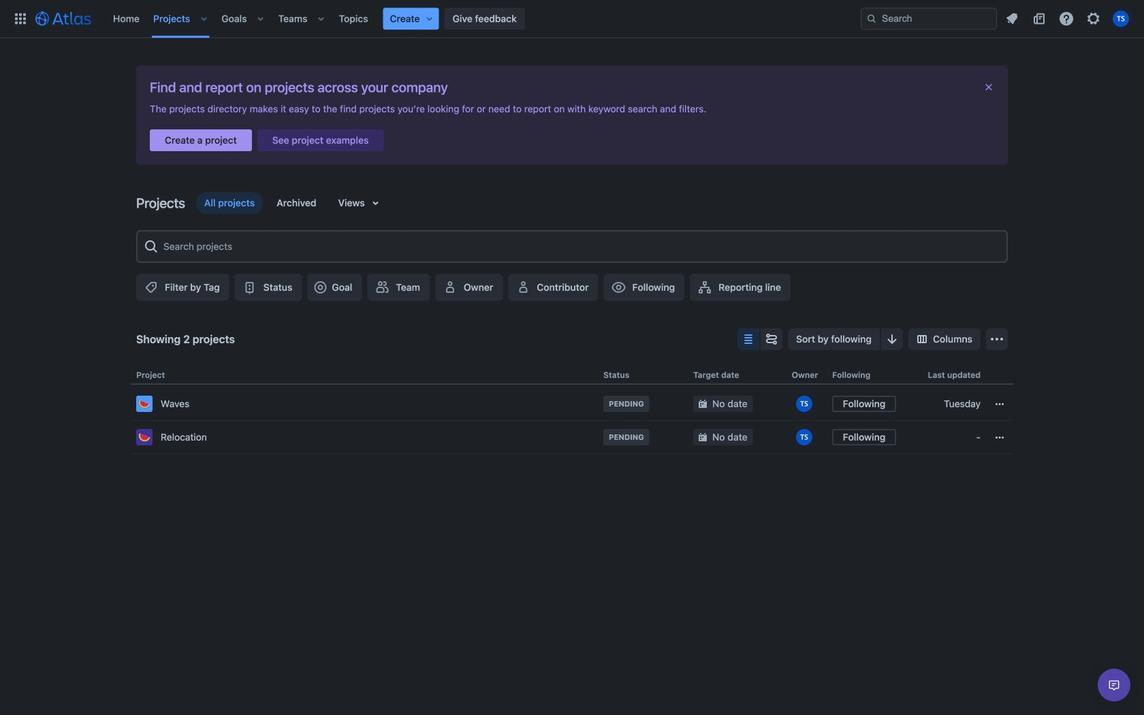 Task type: locate. For each thing, give the bounding box(es) containing it.
search image
[[866, 13, 877, 24]]

more options image
[[989, 331, 1005, 347]]

Search field
[[861, 8, 997, 30]]

following image
[[611, 279, 627, 296]]

display as list image
[[740, 331, 757, 347]]

notifications image
[[1004, 11, 1020, 27]]

help image
[[1058, 11, 1075, 27]]

None search field
[[861, 8, 997, 30]]

settings image
[[1086, 11, 1102, 27]]

close banner image
[[984, 82, 994, 93]]

banner
[[0, 0, 1144, 38]]

tag image
[[143, 279, 159, 296]]

status image
[[242, 279, 258, 296]]



Task type: describe. For each thing, give the bounding box(es) containing it.
search projects image
[[143, 238, 159, 255]]

display as timeline image
[[764, 331, 780, 347]]

account image
[[1113, 11, 1129, 27]]

reverse sort order image
[[884, 331, 900, 347]]

open intercom messenger image
[[1106, 677, 1123, 693]]

Search projects field
[[159, 234, 1001, 259]]

switch to... image
[[12, 11, 29, 27]]

top element
[[8, 0, 861, 38]]



Task type: vqa. For each thing, say whether or not it's contained in the screenshot.
top element
yes



